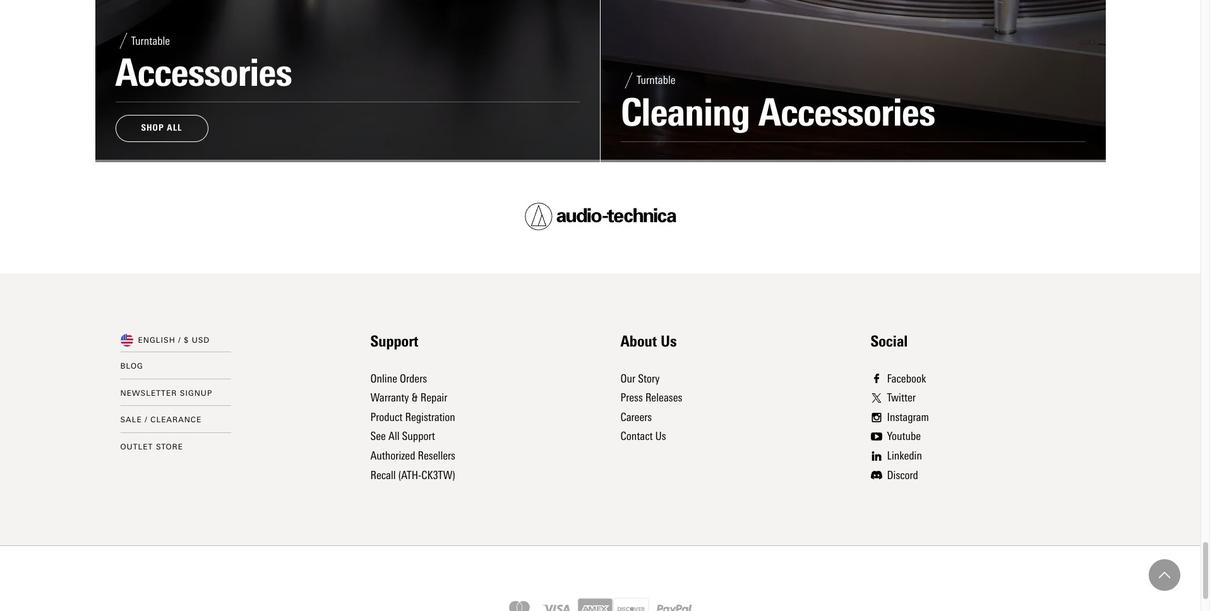 Task type: locate. For each thing, give the bounding box(es) containing it.
repair
[[420, 391, 447, 405]]

instagram link
[[871, 408, 929, 427]]

product registration link
[[370, 410, 455, 424]]

/ right sale
[[145, 416, 148, 425]]

story
[[638, 372, 660, 386]]

turntable for cleaning accessories
[[637, 73, 676, 87]]

support
[[370, 332, 418, 350], [402, 430, 435, 444]]

releases
[[645, 391, 682, 405]]

store
[[156, 443, 183, 451]]

linkedin
[[887, 449, 922, 463]]

clearance
[[150, 416, 202, 425]]

1 vertical spatial /
[[145, 416, 148, 425]]

store logo image
[[525, 202, 676, 230]]

authorized
[[370, 449, 415, 463]]

english
[[138, 336, 175, 345]]

support up "authorized resellers" link
[[402, 430, 435, 444]]

us
[[661, 332, 677, 350], [655, 430, 666, 444]]

1 vertical spatial us
[[655, 430, 666, 444]]

sale / clearance link
[[120, 416, 202, 425]]

visa image
[[537, 597, 577, 611]]

twitter
[[887, 391, 916, 405]]

0 horizontal spatial turntables | audio-technica image
[[95, 0, 600, 159]]

0 vertical spatial turntable
[[131, 34, 170, 48]]

outlet store link
[[120, 443, 183, 451]]

all
[[167, 123, 182, 133], [388, 430, 399, 444]]

shop
[[141, 123, 164, 133]]

1 vertical spatial turntable
[[637, 73, 676, 87]]

0 vertical spatial /
[[178, 336, 181, 345]]

cleaning accessories
[[621, 89, 935, 135]]

discord image
[[871, 471, 882, 480]]

1 vertical spatial all
[[388, 430, 399, 444]]

recall (ath-ck3tw) link
[[370, 468, 455, 482]]

sale
[[120, 416, 142, 425]]

facebook
[[887, 372, 926, 386]]

warranty & repair link
[[370, 391, 447, 405]]

youtube image
[[871, 432, 882, 442]]

see
[[370, 430, 386, 444]]

cleaning
[[621, 89, 750, 135]]

product
[[370, 410, 403, 424]]

1 horizontal spatial turntable
[[637, 73, 676, 87]]

warranty
[[370, 391, 409, 405]]

1 horizontal spatial turntables | audio-technica image
[[601, 0, 1106, 159]]

mastercard image
[[501, 598, 537, 611]]

shop all button
[[115, 115, 208, 142]]

about us heading
[[620, 332, 677, 350]]

newsletter signup
[[120, 389, 212, 398]]

arrow up image
[[1159, 570, 1170, 581]]

/
[[178, 336, 181, 345], [145, 416, 148, 425]]

social
[[871, 332, 908, 350]]

/ inside the english  / $ usd link
[[178, 336, 181, 345]]

us right "about"
[[661, 332, 677, 350]]

all right see
[[388, 430, 399, 444]]

turntables | audio-technica image
[[95, 0, 600, 159], [601, 0, 1106, 159]]

press
[[620, 391, 643, 405]]

contact
[[620, 430, 653, 444]]

2 turntables | audio-technica image from the left
[[601, 0, 1106, 159]]

accessories
[[115, 50, 292, 95], [759, 89, 935, 135]]

0 vertical spatial all
[[167, 123, 182, 133]]

0 horizontal spatial turntable
[[131, 34, 170, 48]]

0 horizontal spatial /
[[145, 416, 148, 425]]

$
[[184, 336, 189, 345]]

1 horizontal spatial /
[[178, 336, 181, 345]]

us right contact
[[655, 430, 666, 444]]

0 horizontal spatial all
[[167, 123, 182, 133]]

support inside online orders warranty & repair product registration see all support authorized resellers recall (ath-ck3tw)
[[402, 430, 435, 444]]

twitter image
[[871, 393, 882, 403]]

blog
[[120, 362, 143, 371]]

sale / clearance
[[120, 416, 202, 425]]

blog link
[[120, 362, 143, 371]]

1 horizontal spatial all
[[388, 430, 399, 444]]

support up online orders link
[[370, 332, 418, 350]]

1 turntables | audio-technica image from the left
[[95, 0, 600, 159]]

turntables | audio-technica image for accessories
[[95, 0, 600, 159]]

all right shop
[[167, 123, 182, 133]]

turntable
[[131, 34, 170, 48], [637, 73, 676, 87]]

online orders link
[[370, 372, 427, 386]]

/ left $ at left bottom
[[178, 336, 181, 345]]

discord link
[[871, 466, 929, 485]]

press releases link
[[620, 391, 682, 405]]

our story link
[[620, 372, 660, 386]]

1 vertical spatial support
[[402, 430, 435, 444]]



Task type: describe. For each thing, give the bounding box(es) containing it.
newsletter
[[120, 389, 177, 398]]

american express image
[[577, 598, 613, 611]]

outlet store
[[120, 443, 183, 451]]

/ for clearance
[[145, 416, 148, 425]]

(ath-
[[398, 468, 421, 482]]

paypal image
[[649, 594, 699, 611]]

usd
[[192, 336, 210, 345]]

see all support link
[[370, 430, 435, 444]]

our
[[620, 372, 635, 386]]

authorized resellers link
[[370, 449, 455, 463]]

english  / $ usd
[[138, 336, 210, 345]]

contact us link
[[620, 430, 666, 444]]

turntable for accessories
[[131, 34, 170, 48]]

facebook link
[[871, 369, 929, 389]]

0 horizontal spatial accessories
[[115, 50, 292, 95]]

us inside our story press releases careers contact us
[[655, 430, 666, 444]]

/ for $
[[178, 336, 181, 345]]

discord
[[887, 468, 918, 482]]

newsletter signup link
[[120, 389, 212, 398]]

facebook icon image
[[871, 374, 882, 384]]

support heading
[[370, 332, 418, 350]]

linkedin link
[[871, 447, 929, 466]]

0 vertical spatial us
[[661, 332, 677, 350]]

0 vertical spatial support
[[370, 332, 418, 350]]

discover image
[[613, 598, 649, 611]]

resellers
[[418, 449, 455, 463]]

ck3tw)
[[421, 468, 455, 482]]

careers
[[620, 410, 652, 424]]

recall
[[370, 468, 396, 482]]

&
[[412, 391, 418, 405]]

outlet
[[120, 443, 153, 451]]

our story press releases careers contact us
[[620, 372, 682, 444]]

linkedin icon image
[[871, 451, 882, 461]]

signup
[[180, 389, 212, 398]]

careers link
[[620, 410, 652, 424]]

online
[[370, 372, 397, 386]]

turntables | audio-technica image for cleaning accessories
[[601, 0, 1106, 159]]

youtube link
[[871, 427, 929, 447]]

instagram image
[[871, 413, 882, 422]]

twitter link
[[871, 389, 929, 408]]

all inside online orders warranty & repair product registration see all support authorized resellers recall (ath-ck3tw)
[[388, 430, 399, 444]]

youtube
[[887, 430, 921, 444]]

all inside "button"
[[167, 123, 182, 133]]

shop all
[[141, 123, 182, 133]]

about us
[[620, 332, 677, 350]]

about
[[620, 332, 657, 350]]

registration
[[405, 410, 455, 424]]

online orders warranty & repair product registration see all support authorized resellers recall (ath-ck3tw)
[[370, 372, 455, 482]]

orders
[[400, 372, 427, 386]]

instagram
[[887, 410, 929, 424]]

english  / $ usd link
[[138, 334, 210, 347]]

1 horizontal spatial accessories
[[759, 89, 935, 135]]



Task type: vqa. For each thing, say whether or not it's contained in the screenshot.
when
no



